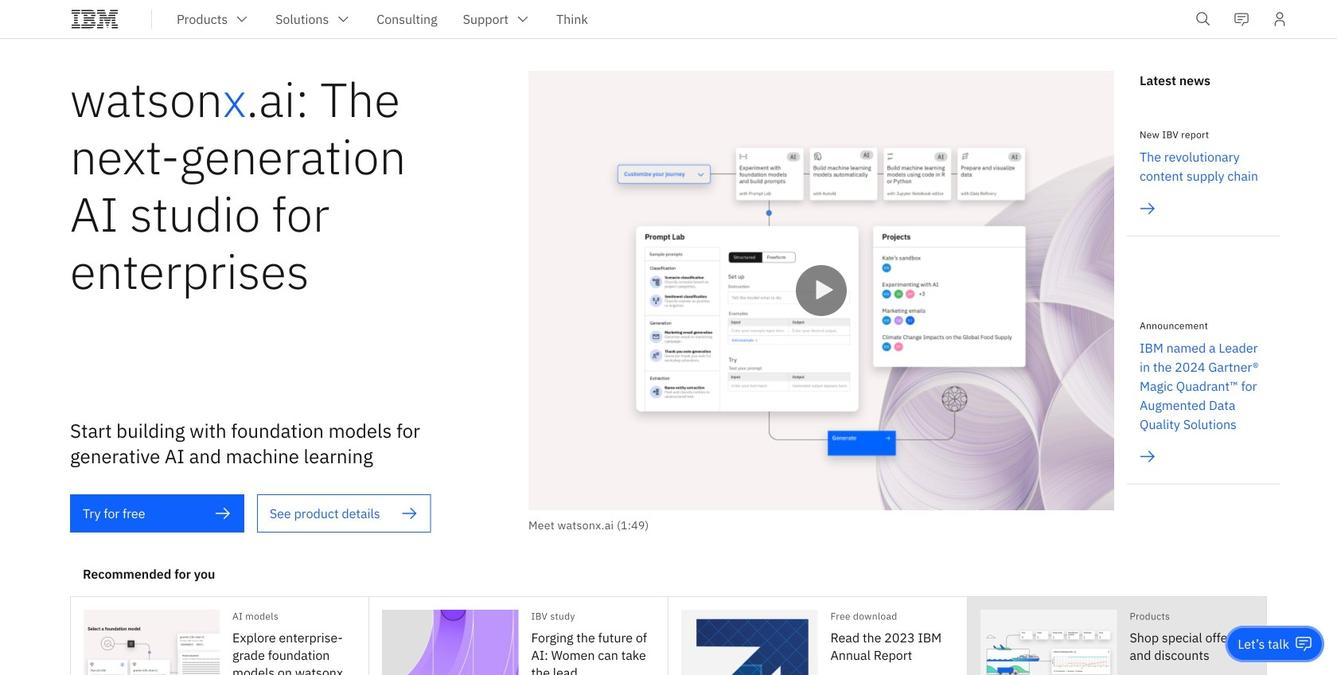 Task type: vqa. For each thing, say whether or not it's contained in the screenshot.
Let's talk "element"
yes



Task type: describe. For each thing, give the bounding box(es) containing it.
let's talk element
[[1239, 635, 1290, 653]]



